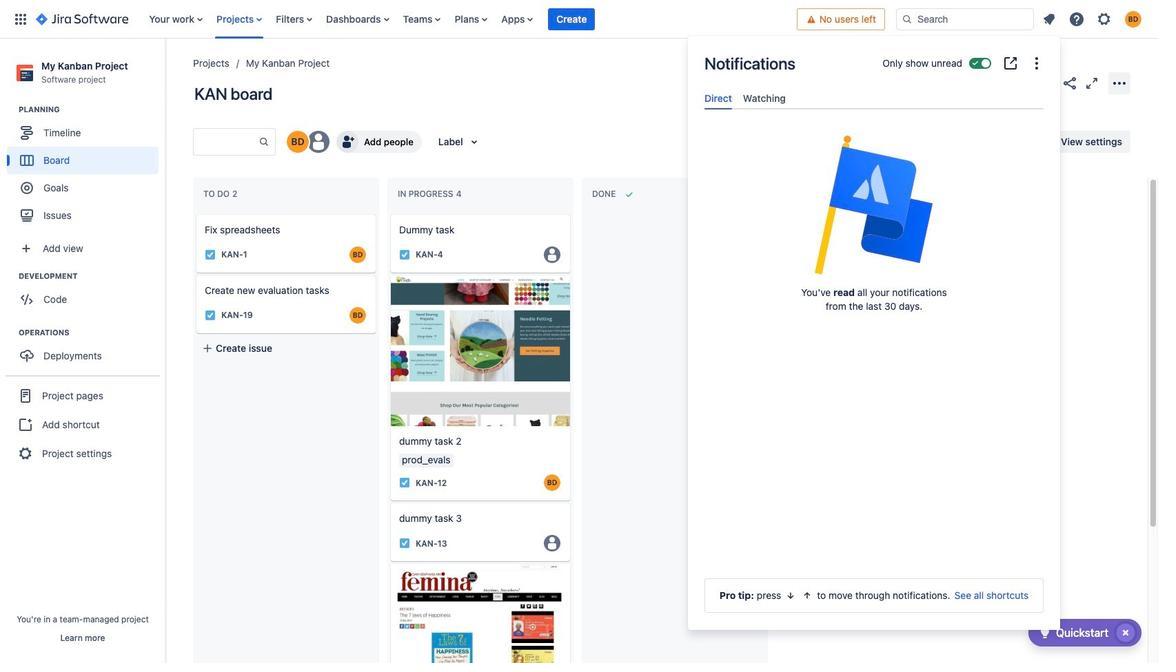 Task type: locate. For each thing, give the bounding box(es) containing it.
group for operations icon
[[7, 328, 165, 375]]

create issue image
[[187, 205, 203, 222]]

import image
[[876, 134, 892, 150]]

2 vertical spatial heading
[[19, 328, 165, 339]]

tab panel
[[699, 110, 1049, 122]]

1 horizontal spatial task image
[[399, 539, 410, 550]]

0 horizontal spatial list
[[142, 0, 797, 38]]

planning image
[[2, 101, 19, 118]]

heading for planning "image"
[[19, 104, 165, 115]]

2 vertical spatial task image
[[399, 478, 410, 489]]

heading
[[19, 104, 165, 115], [19, 271, 165, 282], [19, 328, 165, 339]]

goal image
[[21, 182, 33, 195]]

dismiss quickstart image
[[1115, 623, 1137, 645]]

0 vertical spatial task image
[[205, 250, 216, 261]]

banner
[[0, 0, 1158, 39]]

operations image
[[2, 325, 19, 341]]

star kan board image
[[1040, 75, 1056, 91]]

0 horizontal spatial task image
[[205, 250, 216, 261]]

jira software image
[[36, 11, 128, 27], [36, 11, 128, 27]]

group
[[7, 104, 165, 234], [7, 271, 165, 318], [7, 328, 165, 375], [6, 376, 160, 474]]

dialog
[[688, 36, 1060, 631]]

search image
[[902, 13, 913, 24]]

1 heading from the top
[[19, 104, 165, 115]]

3 heading from the top
[[19, 328, 165, 339]]

list item
[[548, 0, 595, 38]]

2 heading from the top
[[19, 271, 165, 282]]

1 vertical spatial heading
[[19, 271, 165, 282]]

primary element
[[8, 0, 797, 38]]

add people image
[[339, 134, 356, 150]]

enter full screen image
[[1084, 75, 1100, 91]]

more image
[[1029, 55, 1045, 72]]

1 horizontal spatial list
[[1037, 7, 1150, 31]]

development image
[[2, 268, 19, 285]]

task image
[[399, 250, 410, 261], [205, 310, 216, 321], [399, 478, 410, 489]]

task image
[[205, 250, 216, 261], [399, 539, 410, 550]]

None search field
[[896, 8, 1034, 30]]

your profile and settings image
[[1125, 11, 1142, 27]]

tab list
[[699, 87, 1049, 110]]

0 vertical spatial heading
[[19, 104, 165, 115]]

list
[[142, 0, 797, 38], [1037, 7, 1150, 31]]

more actions image
[[1111, 75, 1128, 91]]



Task type: vqa. For each thing, say whether or not it's contained in the screenshot.
leftmost Task icon
no



Task type: describe. For each thing, give the bounding box(es) containing it.
1 vertical spatial task image
[[399, 539, 410, 550]]

create issue image
[[381, 205, 398, 222]]

to do element
[[203, 189, 240, 199]]

settings image
[[1096, 11, 1113, 27]]

open notifications in a new tab image
[[1002, 55, 1019, 72]]

sidebar element
[[0, 39, 165, 664]]

sidebar navigation image
[[150, 55, 181, 83]]

group for development image
[[7, 271, 165, 318]]

Search field
[[896, 8, 1034, 30]]

notifications image
[[1041, 11, 1058, 27]]

arrow down image
[[786, 591, 797, 602]]

Search this board text field
[[194, 130, 259, 154]]

heading for operations icon
[[19, 328, 165, 339]]

arrow up image
[[802, 591, 813, 602]]

heading for development image
[[19, 271, 165, 282]]

1 vertical spatial task image
[[205, 310, 216, 321]]

0 vertical spatial task image
[[399, 250, 410, 261]]

in progress element
[[398, 189, 464, 199]]

appswitcher icon image
[[12, 11, 29, 27]]

help image
[[1069, 11, 1085, 27]]

group for planning "image"
[[7, 104, 165, 234]]

check image
[[1037, 625, 1053, 642]]



